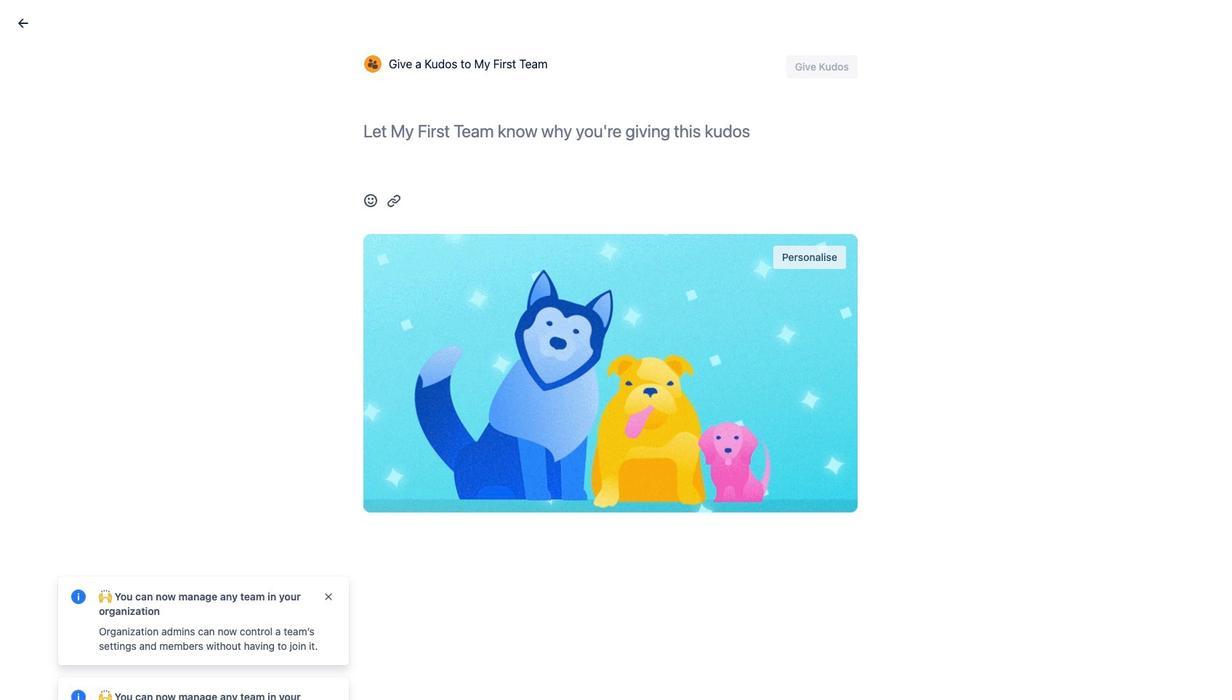 Task type: vqa. For each thing, say whether or not it's contained in the screenshot.
Dismiss image
yes



Task type: locate. For each thing, give the bounding box(es) containing it.
info image
[[70, 588, 87, 606], [70, 689, 87, 700]]

0 vertical spatial info image
[[70, 588, 87, 606]]

close drawer image
[[15, 15, 32, 32]]

dismiss image
[[323, 591, 335, 603]]

1 vertical spatial info image
[[70, 689, 87, 700]]

banner
[[0, 0, 1222, 41]]

dialog
[[0, 0, 1222, 700]]



Task type: describe. For each thing, give the bounding box(es) containing it.
2 info image from the top
[[70, 689, 87, 700]]

Search field
[[945, 8, 1091, 32]]

1 info image from the top
[[70, 588, 87, 606]]



